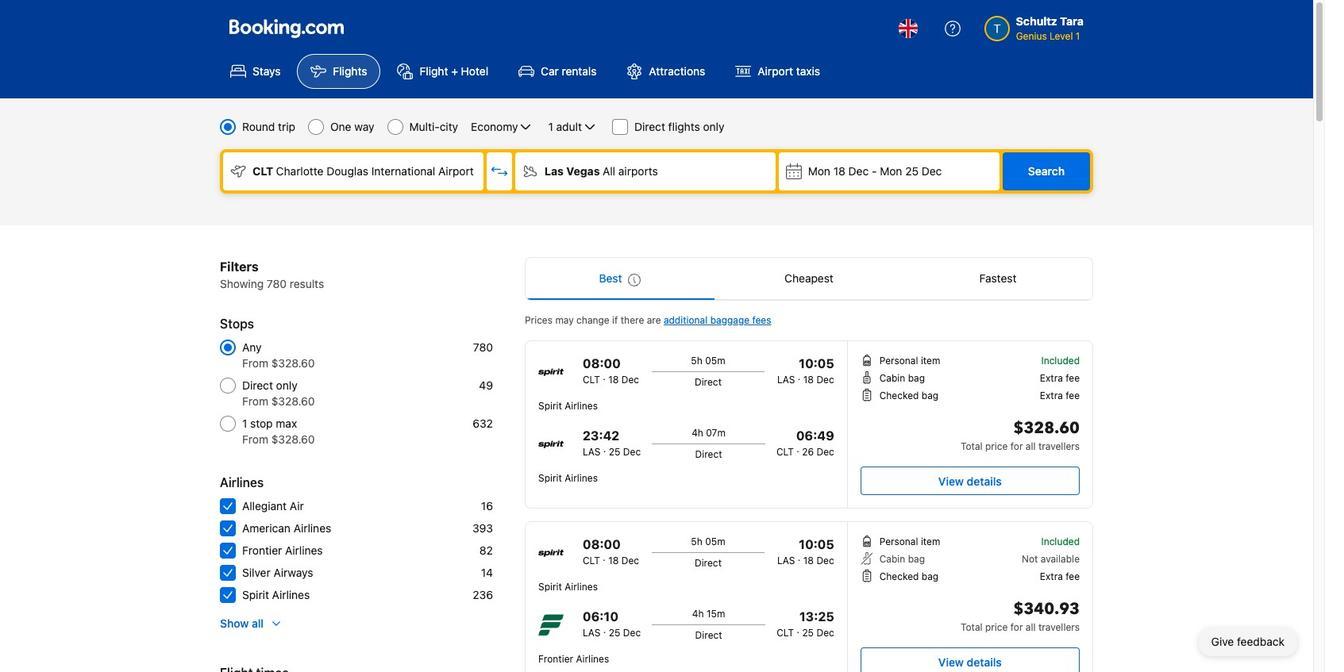Task type: describe. For each thing, give the bounding box(es) containing it.
stop
[[250, 417, 273, 431]]

attractions link
[[614, 54, 719, 89]]

4h for $328.60
[[692, 427, 704, 439]]

airlines down air
[[294, 522, 331, 535]]

1 for 1 stop max from $328.60
[[242, 417, 247, 431]]

spirit airlines down 23:42
[[539, 473, 598, 485]]

view for $340.93
[[939, 656, 964, 669]]

are
[[647, 315, 661, 326]]

1 adult button
[[547, 118, 600, 137]]

best button
[[526, 258, 715, 299]]

hotel
[[461, 64, 489, 78]]

1 horizontal spatial airport
[[758, 64, 794, 78]]

stops
[[220, 317, 254, 331]]

all for $340.93
[[1026, 622, 1036, 634]]

$328.60 total price for all travellers
[[961, 418, 1080, 453]]

spirit airlines down silver airways
[[242, 589, 310, 602]]

13:25 clt . 25 dec
[[777, 610, 835, 639]]

charlotte
[[276, 164, 324, 178]]

flights link
[[297, 54, 381, 89]]

for for $340.93
[[1011, 622, 1023, 634]]

fees
[[753, 315, 772, 326]]

08:00 for $340.93
[[583, 538, 621, 552]]

not
[[1022, 554, 1039, 566]]

show
[[220, 617, 249, 631]]

4h 07m
[[692, 427, 726, 439]]

08:00 for $328.60
[[583, 357, 621, 371]]

give
[[1212, 635, 1235, 649]]

. inside 06:10 las . 25 dec
[[604, 624, 606, 636]]

dec inside 06:49 clt . 26 dec
[[817, 446, 835, 458]]

1 extra fee from the top
[[1040, 373, 1080, 384]]

airports
[[619, 164, 658, 178]]

25 for 13:25
[[803, 628, 814, 639]]

extra fee for $340.93
[[1040, 571, 1080, 583]]

all for $328.60
[[1026, 441, 1036, 453]]

las inside the 23:42 las . 25 dec
[[583, 446, 601, 458]]

-
[[872, 164, 877, 178]]

level
[[1050, 30, 1073, 42]]

$328.60 inside "direct only from $328.60"
[[271, 395, 315, 408]]

from inside the 1 stop max from $328.60
[[242, 433, 268, 446]]

cabin bag for $340.93
[[880, 554, 925, 566]]

direct inside "direct only from $328.60"
[[242, 379, 273, 392]]

only inside "direct only from $328.60"
[[276, 379, 298, 392]]

best image
[[629, 274, 641, 287]]

las up 06:49 clt . 26 dec
[[778, 374, 795, 386]]

dec inside 06:10 las . 25 dec
[[623, 628, 641, 639]]

clt inside 06:49 clt . 26 dec
[[777, 446, 794, 458]]

view details for $340.93
[[939, 656, 1002, 669]]

1 inside 'schultz tara genius level 1'
[[1076, 30, 1081, 42]]

1 adult
[[548, 120, 582, 133]]

direct down "4h 15m" at the right
[[695, 630, 723, 642]]

airport taxis link
[[722, 54, 834, 89]]

additional baggage fees link
[[664, 315, 772, 326]]

air
[[290, 500, 304, 513]]

06:49
[[797, 429, 835, 443]]

taxis
[[797, 64, 821, 78]]

780 inside filters showing 780 results
[[267, 277, 287, 291]]

view details for $328.60
[[939, 475, 1002, 488]]

15m
[[707, 608, 726, 620]]

personal item for $328.60
[[880, 355, 941, 367]]

allegiant
[[242, 500, 287, 513]]

car rentals link
[[505, 54, 610, 89]]

stays
[[253, 64, 281, 78]]

airlines up 06:10
[[565, 581, 598, 593]]

clt charlotte douglas international airport
[[253, 164, 474, 178]]

direct up 4h 07m
[[695, 377, 722, 388]]

total for $328.60
[[961, 441, 983, 453]]

schultz tara genius level 1
[[1016, 14, 1084, 42]]

travellers for $340.93
[[1039, 622, 1080, 634]]

cabin bag for $328.60
[[880, 373, 925, 384]]

06:49 clt . 26 dec
[[777, 429, 835, 458]]

18 up 06:49
[[804, 374, 814, 386]]

flight + hotel link
[[384, 54, 502, 89]]

price for $340.93
[[986, 622, 1008, 634]]

1 vertical spatial 780
[[473, 341, 493, 354]]

10:05 for $328.60
[[799, 357, 835, 371]]

stays link
[[217, 54, 294, 89]]

4h 15m
[[693, 608, 726, 620]]

tab list containing best
[[526, 258, 1093, 301]]

douglas
[[327, 164, 369, 178]]

dec inside "13:25 clt . 25 dec"
[[817, 628, 835, 639]]

allegiant air
[[242, 500, 304, 513]]

. inside the 23:42 las . 25 dec
[[604, 443, 606, 455]]

additional
[[664, 315, 708, 326]]

flights
[[333, 64, 367, 78]]

one way
[[330, 120, 375, 133]]

all
[[603, 164, 616, 178]]

view for $328.60
[[939, 475, 964, 488]]

travellers for $328.60
[[1039, 441, 1080, 453]]

$328.60 inside the 1 stop max from $328.60
[[271, 433, 315, 446]]

08:00 clt . 18 dec for $328.60
[[583, 357, 639, 386]]

american
[[242, 522, 291, 535]]

car
[[541, 64, 559, 78]]

included for $340.93
[[1042, 536, 1080, 548]]

10:05 las . 18 dec for $328.60
[[778, 357, 835, 386]]

included for $328.60
[[1042, 355, 1080, 367]]

05m for $328.60
[[705, 355, 726, 367]]

feedback
[[1238, 635, 1285, 649]]

1 extra from the top
[[1040, 373, 1063, 384]]

direct flights only
[[635, 120, 725, 133]]

25 for 23:42
[[609, 446, 621, 458]]

extra fee for $328.60
[[1040, 390, 1080, 402]]

available
[[1041, 554, 1080, 566]]

0 horizontal spatial airport
[[439, 164, 474, 178]]

fee for $328.60
[[1066, 390, 1080, 402]]

from inside any from $328.60
[[242, 357, 268, 370]]

1 stop max from $328.60
[[242, 417, 315, 446]]

total for $340.93
[[961, 622, 983, 634]]

attractions
[[649, 64, 706, 78]]

236
[[473, 589, 493, 602]]

1 horizontal spatial frontier airlines
[[539, 654, 609, 666]]

details for $328.60
[[967, 475, 1002, 488]]

vegas
[[567, 164, 600, 178]]

filters showing 780 results
[[220, 260, 324, 291]]

mon 18 dec - mon 25 dec button
[[779, 153, 1000, 191]]

economy
[[471, 120, 518, 133]]

0 horizontal spatial frontier
[[242, 544, 282, 558]]

if
[[612, 315, 618, 326]]

any
[[242, 341, 262, 354]]

filters
[[220, 260, 259, 274]]

one
[[330, 120, 352, 133]]

10:05 for $340.93
[[799, 538, 835, 552]]

genius
[[1016, 30, 1047, 42]]

06:10 las . 25 dec
[[583, 610, 641, 639]]

82
[[480, 544, 493, 558]]

23:42 las . 25 dec
[[583, 429, 641, 458]]

baggage
[[711, 315, 750, 326]]

silver airways
[[242, 566, 313, 580]]

393
[[473, 522, 493, 535]]

07m
[[706, 427, 726, 439]]

car rentals
[[541, 64, 597, 78]]

round
[[242, 120, 275, 133]]

cheapest button
[[715, 258, 904, 299]]

best
[[599, 272, 622, 285]]

spirit airlines up 06:10
[[539, 581, 598, 593]]

las up "13:25 clt . 25 dec"
[[778, 555, 795, 567]]

08:00 clt . 18 dec for $340.93
[[583, 538, 639, 567]]

rentals
[[562, 64, 597, 78]]

airport taxis
[[758, 64, 821, 78]]

18 inside popup button
[[834, 164, 846, 178]]



Task type: vqa. For each thing, say whether or not it's contained in the screenshot.


Task type: locate. For each thing, give the bounding box(es) containing it.
0 vertical spatial personal
[[880, 355, 919, 367]]

2 5h from the top
[[691, 536, 703, 548]]

checked bag for $340.93
[[880, 571, 939, 583]]

5h up "4h 15m" at the right
[[691, 536, 703, 548]]

all inside $340.93 total price for all travellers
[[1026, 622, 1036, 634]]

extra fee
[[1040, 373, 1080, 384], [1040, 390, 1080, 402], [1040, 571, 1080, 583]]

1 vertical spatial travellers
[[1039, 622, 1080, 634]]

airlines down the 23:42 las . 25 dec
[[565, 473, 598, 485]]

0 vertical spatial fee
[[1066, 373, 1080, 384]]

08:00 clt . 18 dec up 06:10
[[583, 538, 639, 567]]

way
[[355, 120, 375, 133]]

2 view details button from the top
[[861, 648, 1080, 673]]

2 price from the top
[[986, 622, 1008, 634]]

1 view details from the top
[[939, 475, 1002, 488]]

1 vertical spatial item
[[921, 536, 941, 548]]

any from $328.60
[[242, 341, 315, 370]]

max
[[276, 417, 297, 431]]

total inside $340.93 total price for all travellers
[[961, 622, 983, 634]]

1 horizontal spatial frontier
[[539, 654, 574, 666]]

2 from from the top
[[242, 395, 268, 408]]

1 horizontal spatial 1
[[548, 120, 553, 133]]

632
[[473, 417, 493, 431]]

1 vertical spatial 5h
[[691, 536, 703, 548]]

10:05 las . 18 dec up 13:25
[[778, 538, 835, 567]]

25 for 06:10
[[609, 628, 621, 639]]

3 extra fee from the top
[[1040, 571, 1080, 583]]

1 for from the top
[[1011, 441, 1023, 453]]

1 vertical spatial airport
[[439, 164, 474, 178]]

2 cabin bag from the top
[[880, 554, 925, 566]]

0 vertical spatial details
[[967, 475, 1002, 488]]

2 total from the top
[[961, 622, 983, 634]]

from
[[242, 357, 268, 370], [242, 395, 268, 408], [242, 433, 268, 446]]

1 vertical spatial for
[[1011, 622, 1023, 634]]

1 4h from the top
[[692, 427, 704, 439]]

best image
[[629, 274, 641, 287]]

5h 05m down additional baggage fees link
[[691, 355, 726, 367]]

13:25
[[800, 610, 835, 624]]

personal for $328.60
[[880, 355, 919, 367]]

clt
[[253, 164, 273, 178], [583, 374, 600, 386], [777, 446, 794, 458], [583, 555, 600, 567], [777, 628, 794, 639]]

0 vertical spatial 10:05 las . 18 dec
[[778, 357, 835, 386]]

06:10
[[583, 610, 619, 624]]

0 vertical spatial extra
[[1040, 373, 1063, 384]]

1 vertical spatial 5h 05m
[[691, 536, 726, 548]]

fastest button
[[904, 258, 1093, 299]]

price inside $340.93 total price for all travellers
[[986, 622, 1008, 634]]

all inside the $328.60 total price for all travellers
[[1026, 441, 1036, 453]]

0 vertical spatial price
[[986, 441, 1008, 453]]

0 vertical spatial 4h
[[692, 427, 704, 439]]

0 vertical spatial checked
[[880, 390, 919, 402]]

3 from from the top
[[242, 433, 268, 446]]

1 vertical spatial 1
[[548, 120, 553, 133]]

city
[[440, 120, 458, 133]]

extra for $340.93
[[1040, 571, 1063, 583]]

2 fee from the top
[[1066, 390, 1080, 402]]

1 vertical spatial included
[[1042, 536, 1080, 548]]

dec inside the 23:42 las . 25 dec
[[623, 446, 641, 458]]

direct down 4h 07m
[[695, 449, 722, 461]]

1 horizontal spatial only
[[703, 120, 725, 133]]

2 mon from the left
[[880, 164, 903, 178]]

05m up the 15m
[[705, 536, 726, 548]]

travellers
[[1039, 441, 1080, 453], [1039, 622, 1080, 634]]

1 cabin from the top
[[880, 373, 906, 384]]

0 vertical spatial view details
[[939, 475, 1002, 488]]

there
[[621, 315, 644, 326]]

price
[[986, 441, 1008, 453], [986, 622, 1008, 634]]

silver
[[242, 566, 271, 580]]

0 vertical spatial 08:00 clt . 18 dec
[[583, 357, 639, 386]]

airlines up airways
[[285, 544, 323, 558]]

10:05 up 13:25
[[799, 538, 835, 552]]

10:05 las . 18 dec up 06:49
[[778, 357, 835, 386]]

from inside "direct only from $328.60"
[[242, 395, 268, 408]]

airport left the taxis
[[758, 64, 794, 78]]

2 vertical spatial 1
[[242, 417, 247, 431]]

1 horizontal spatial mon
[[880, 164, 903, 178]]

details down the $328.60 total price for all travellers
[[967, 475, 1002, 488]]

las
[[545, 164, 564, 178]]

1 view details button from the top
[[861, 467, 1080, 496]]

las
[[778, 374, 795, 386], [583, 446, 601, 458], [778, 555, 795, 567], [583, 628, 601, 639]]

search button
[[1003, 153, 1091, 191]]

0 horizontal spatial frontier airlines
[[242, 544, 323, 558]]

1 vertical spatial cabin
[[880, 554, 906, 566]]

16
[[481, 500, 493, 513]]

1 vertical spatial extra
[[1040, 390, 1063, 402]]

1 vertical spatial 10:05 las . 18 dec
[[778, 538, 835, 567]]

2 vertical spatial fee
[[1066, 571, 1080, 583]]

frontier airlines down american airlines
[[242, 544, 323, 558]]

1 personal item from the top
[[880, 355, 941, 367]]

05m
[[705, 355, 726, 367], [705, 536, 726, 548]]

5h 05m for $340.93
[[691, 536, 726, 548]]

2 view from the top
[[939, 656, 964, 669]]

show all button
[[214, 610, 289, 639]]

2 details from the top
[[967, 656, 1002, 669]]

18 up 13:25
[[804, 555, 814, 567]]

checked
[[880, 390, 919, 402], [880, 571, 919, 583]]

4h for $340.93
[[693, 608, 704, 620]]

cheapest
[[785, 272, 834, 285]]

1 vertical spatial 08:00 clt . 18 dec
[[583, 538, 639, 567]]

airlines up 23:42
[[565, 400, 598, 412]]

details for $340.93
[[967, 656, 1002, 669]]

1 vertical spatial total
[[961, 622, 983, 634]]

give feedback button
[[1199, 628, 1298, 657]]

checked for $340.93
[[880, 571, 919, 583]]

2 extra fee from the top
[[1040, 390, 1080, 402]]

1 vertical spatial extra fee
[[1040, 390, 1080, 402]]

results
[[290, 277, 324, 291]]

view details down the $328.60 total price for all travellers
[[939, 475, 1002, 488]]

1 vertical spatial cabin bag
[[880, 554, 925, 566]]

dec
[[849, 164, 869, 178], [922, 164, 942, 178], [622, 374, 639, 386], [817, 374, 835, 386], [623, 446, 641, 458], [817, 446, 835, 458], [622, 555, 639, 567], [817, 555, 835, 567], [623, 628, 641, 639], [817, 628, 835, 639]]

1 vertical spatial 10:05
[[799, 538, 835, 552]]

1 5h 05m from the top
[[691, 355, 726, 367]]

direct only from $328.60
[[242, 379, 315, 408]]

1 included from the top
[[1042, 355, 1080, 367]]

1 vertical spatial view
[[939, 656, 964, 669]]

2 travellers from the top
[[1039, 622, 1080, 634]]

0 vertical spatial from
[[242, 357, 268, 370]]

0 vertical spatial view
[[939, 475, 964, 488]]

personal item for $340.93
[[880, 536, 941, 548]]

direct left flights on the top of the page
[[635, 120, 666, 133]]

2 view details from the top
[[939, 656, 1002, 669]]

25 inside "13:25 clt . 25 dec"
[[803, 628, 814, 639]]

1 vertical spatial 08:00
[[583, 538, 621, 552]]

0 vertical spatial personal item
[[880, 355, 941, 367]]

trip
[[278, 120, 295, 133]]

18 left -
[[834, 164, 846, 178]]

2 personal from the top
[[880, 536, 919, 548]]

airport down city at the left of the page
[[439, 164, 474, 178]]

3 fee from the top
[[1066, 571, 1080, 583]]

flights
[[669, 120, 700, 133]]

0 vertical spatial 780
[[267, 277, 287, 291]]

round trip
[[242, 120, 295, 133]]

05m for $340.93
[[705, 536, 726, 548]]

total inside the $328.60 total price for all travellers
[[961, 441, 983, 453]]

airport
[[758, 64, 794, 78], [439, 164, 474, 178]]

1 horizontal spatial 780
[[473, 341, 493, 354]]

travellers inside the $328.60 total price for all travellers
[[1039, 441, 1080, 453]]

1 left adult
[[548, 120, 553, 133]]

10:05 up 06:49
[[799, 357, 835, 371]]

1 10:05 las . 18 dec from the top
[[778, 357, 835, 386]]

. inside "13:25 clt . 25 dec"
[[797, 624, 800, 636]]

booking.com logo image
[[230, 19, 344, 38], [230, 19, 344, 38]]

details down $340.93 total price for all travellers
[[967, 656, 1002, 669]]

multi-
[[410, 120, 440, 133]]

3 extra from the top
[[1040, 571, 1063, 583]]

0 vertical spatial for
[[1011, 441, 1023, 453]]

1 item from the top
[[921, 355, 941, 367]]

item for $340.93
[[921, 536, 941, 548]]

25 inside the 23:42 las . 25 dec
[[609, 446, 621, 458]]

0 vertical spatial view details button
[[861, 467, 1080, 496]]

5h 05m up "4h 15m" at the right
[[691, 536, 726, 548]]

1 personal from the top
[[880, 355, 919, 367]]

1 08:00 clt . 18 dec from the top
[[583, 357, 639, 386]]

travellers inside $340.93 total price for all travellers
[[1039, 622, 1080, 634]]

item for $328.60
[[921, 355, 941, 367]]

2 checked from the top
[[880, 571, 919, 583]]

5h down 'additional'
[[691, 355, 703, 367]]

prices may change if there are additional baggage fees
[[525, 315, 772, 326]]

1 vertical spatial price
[[986, 622, 1008, 634]]

mon left -
[[808, 164, 831, 178]]

search
[[1029, 164, 1065, 178]]

0 vertical spatial 08:00
[[583, 357, 621, 371]]

49
[[479, 379, 493, 392]]

25 inside popup button
[[906, 164, 919, 178]]

2 08:00 from the top
[[583, 538, 621, 552]]

1 price from the top
[[986, 441, 1008, 453]]

view details button down the $328.60 total price for all travellers
[[861, 467, 1080, 496]]

0 vertical spatial included
[[1042, 355, 1080, 367]]

details
[[967, 475, 1002, 488], [967, 656, 1002, 669]]

all
[[1026, 441, 1036, 453], [252, 617, 264, 631], [1026, 622, 1036, 634]]

. inside 06:49 clt . 26 dec
[[797, 443, 800, 455]]

0 vertical spatial total
[[961, 441, 983, 453]]

1 fee from the top
[[1066, 373, 1080, 384]]

1 vertical spatial view details
[[939, 656, 1002, 669]]

checked bag for $328.60
[[880, 390, 939, 402]]

2 extra from the top
[[1040, 390, 1063, 402]]

give feedback
[[1212, 635, 1285, 649]]

23:42
[[583, 429, 620, 443]]

2 vertical spatial extra fee
[[1040, 571, 1080, 583]]

view details down $340.93 total price for all travellers
[[939, 656, 1002, 669]]

$328.60 inside the $328.60 total price for all travellers
[[1014, 418, 1080, 439]]

from down stop at the left of page
[[242, 433, 268, 446]]

view details button
[[861, 467, 1080, 496], [861, 648, 1080, 673]]

adult
[[557, 120, 582, 133]]

cabin for $340.93
[[880, 554, 906, 566]]

2 included from the top
[[1042, 536, 1080, 548]]

clt inside "13:25 clt . 25 dec"
[[777, 628, 794, 639]]

1 vertical spatial 4h
[[693, 608, 704, 620]]

18 up 06:10
[[609, 555, 619, 567]]

0 vertical spatial extra fee
[[1040, 373, 1080, 384]]

0 vertical spatial item
[[921, 355, 941, 367]]

1 vertical spatial 05m
[[705, 536, 726, 548]]

0 vertical spatial frontier airlines
[[242, 544, 323, 558]]

airlines
[[565, 400, 598, 412], [565, 473, 598, 485], [220, 476, 264, 490], [294, 522, 331, 535], [285, 544, 323, 558], [565, 581, 598, 593], [272, 589, 310, 602], [576, 654, 609, 666]]

10:05 las . 18 dec
[[778, 357, 835, 386], [778, 538, 835, 567]]

1 for 1 adult
[[548, 120, 553, 133]]

may
[[556, 315, 574, 326]]

tab list
[[526, 258, 1093, 301]]

for inside $340.93 total price for all travellers
[[1011, 622, 1023, 634]]

mon 18 dec - mon 25 dec
[[808, 164, 942, 178]]

1 vertical spatial view details button
[[861, 648, 1080, 673]]

cabin
[[880, 373, 906, 384], [880, 554, 906, 566]]

1 08:00 from the top
[[583, 357, 621, 371]]

25 inside 06:10 las . 25 dec
[[609, 628, 621, 639]]

5h 05m for $328.60
[[691, 355, 726, 367]]

1 vertical spatial frontier airlines
[[539, 654, 609, 666]]

view details button down $340.93 total price for all travellers
[[861, 648, 1080, 673]]

las down 23:42
[[583, 446, 601, 458]]

14
[[481, 566, 493, 580]]

multi-city
[[410, 120, 458, 133]]

extra for $328.60
[[1040, 390, 1063, 402]]

tara
[[1061, 14, 1084, 28]]

2 checked bag from the top
[[880, 571, 939, 583]]

direct down any from $328.60
[[242, 379, 273, 392]]

4h left 07m
[[692, 427, 704, 439]]

0 vertical spatial 10:05
[[799, 357, 835, 371]]

price for $328.60
[[986, 441, 1008, 453]]

checked for $328.60
[[880, 390, 919, 402]]

price inside the $328.60 total price for all travellers
[[986, 441, 1008, 453]]

5h for $340.93
[[691, 536, 703, 548]]

fee for $340.93
[[1066, 571, 1080, 583]]

frontier airlines down 06:10
[[539, 654, 609, 666]]

1 vertical spatial personal
[[880, 536, 919, 548]]

las vegas all airports
[[545, 164, 658, 178]]

2 5h 05m from the top
[[691, 536, 726, 548]]

airlines down 06:10 las . 25 dec
[[576, 654, 609, 666]]

1 from from the top
[[242, 357, 268, 370]]

18 up 23:42
[[609, 374, 619, 386]]

0 vertical spatial travellers
[[1039, 441, 1080, 453]]

1 vertical spatial details
[[967, 656, 1002, 669]]

1 mon from the left
[[808, 164, 831, 178]]

2 for from the top
[[1011, 622, 1023, 634]]

2 10:05 from the top
[[799, 538, 835, 552]]

08:00 clt . 18 dec down if
[[583, 357, 639, 386]]

08:00 up 06:10
[[583, 538, 621, 552]]

las inside 06:10 las . 25 dec
[[583, 628, 601, 639]]

1 inside "dropdown button"
[[548, 120, 553, 133]]

1 down "tara"
[[1076, 30, 1081, 42]]

0 vertical spatial cabin bag
[[880, 373, 925, 384]]

1 vertical spatial only
[[276, 379, 298, 392]]

1 details from the top
[[967, 475, 1002, 488]]

5h 05m
[[691, 355, 726, 367], [691, 536, 726, 548]]

for inside the $328.60 total price for all travellers
[[1011, 441, 1023, 453]]

25 down 13:25
[[803, 628, 814, 639]]

0 vertical spatial 05m
[[705, 355, 726, 367]]

0 vertical spatial frontier
[[242, 544, 282, 558]]

1 total from the top
[[961, 441, 983, 453]]

1 checked from the top
[[880, 390, 919, 402]]

.
[[603, 371, 606, 383], [798, 371, 801, 383], [604, 443, 606, 455], [797, 443, 800, 455], [603, 552, 606, 564], [798, 552, 801, 564], [604, 624, 606, 636], [797, 624, 800, 636]]

all inside button
[[252, 617, 264, 631]]

cabin for $328.60
[[880, 373, 906, 384]]

flight + hotel
[[420, 64, 489, 78]]

1 10:05 from the top
[[799, 357, 835, 371]]

2 cabin from the top
[[880, 554, 906, 566]]

prices
[[525, 315, 553, 326]]

25 down 23:42
[[609, 446, 621, 458]]

view details button for $340.93
[[861, 648, 1080, 673]]

2 item from the top
[[921, 536, 941, 548]]

08:00
[[583, 357, 621, 371], [583, 538, 621, 552]]

direct up "4h 15m" at the right
[[695, 558, 722, 570]]

0 vertical spatial airport
[[758, 64, 794, 78]]

schultz
[[1016, 14, 1058, 28]]

2 4h from the top
[[693, 608, 704, 620]]

5h
[[691, 355, 703, 367], [691, 536, 703, 548]]

0 vertical spatial cabin
[[880, 373, 906, 384]]

2 10:05 las . 18 dec from the top
[[778, 538, 835, 567]]

1 travellers from the top
[[1039, 441, 1080, 453]]

1 vertical spatial frontier
[[539, 654, 574, 666]]

only down any from $328.60
[[276, 379, 298, 392]]

checked bag
[[880, 390, 939, 402], [880, 571, 939, 583]]

1 vertical spatial personal item
[[880, 536, 941, 548]]

25 right -
[[906, 164, 919, 178]]

4h left the 15m
[[693, 608, 704, 620]]

showing
[[220, 277, 264, 291]]

show all
[[220, 617, 264, 631]]

1 vertical spatial fee
[[1066, 390, 1080, 402]]

only right flights on the top of the page
[[703, 120, 725, 133]]

05m down additional baggage fees link
[[705, 355, 726, 367]]

2 horizontal spatial 1
[[1076, 30, 1081, 42]]

0 vertical spatial 5h 05m
[[691, 355, 726, 367]]

1 05m from the top
[[705, 355, 726, 367]]

1 vertical spatial from
[[242, 395, 268, 408]]

airlines down airways
[[272, 589, 310, 602]]

5h for $328.60
[[691, 355, 703, 367]]

0 horizontal spatial only
[[276, 379, 298, 392]]

0 horizontal spatial 1
[[242, 417, 247, 431]]

direct
[[635, 120, 666, 133], [695, 377, 722, 388], [242, 379, 273, 392], [695, 449, 722, 461], [695, 558, 722, 570], [695, 630, 723, 642]]

view details button for $328.60
[[861, 467, 1080, 496]]

flight
[[420, 64, 448, 78]]

10:05 las . 18 dec for $340.93
[[778, 538, 835, 567]]

las down 06:10
[[583, 628, 601, 639]]

view details
[[939, 475, 1002, 488], [939, 656, 1002, 669]]

spirit airlines up 23:42
[[539, 400, 598, 412]]

mon right -
[[880, 164, 903, 178]]

0 horizontal spatial mon
[[808, 164, 831, 178]]

1 5h from the top
[[691, 355, 703, 367]]

0 horizontal spatial 780
[[267, 277, 287, 291]]

$328.60 inside any from $328.60
[[271, 357, 315, 370]]

for for $328.60
[[1011, 441, 1023, 453]]

from up stop at the left of page
[[242, 395, 268, 408]]

international
[[372, 164, 436, 178]]

26
[[802, 446, 814, 458]]

2 08:00 clt . 18 dec from the top
[[583, 538, 639, 567]]

780 up 49
[[473, 341, 493, 354]]

780 left "results"
[[267, 277, 287, 291]]

0 vertical spatial only
[[703, 120, 725, 133]]

mon
[[808, 164, 831, 178], [880, 164, 903, 178]]

1 vertical spatial checked bag
[[880, 571, 939, 583]]

1 checked bag from the top
[[880, 390, 939, 402]]

1 left stop at the left of page
[[242, 417, 247, 431]]

2 vertical spatial extra
[[1040, 571, 1063, 583]]

10:05
[[799, 357, 835, 371], [799, 538, 835, 552]]

fastest
[[980, 272, 1017, 285]]

08:00 down 'change'
[[583, 357, 621, 371]]

0 vertical spatial 5h
[[691, 355, 703, 367]]

personal for $340.93
[[880, 536, 919, 548]]

1 cabin bag from the top
[[880, 373, 925, 384]]

1 vertical spatial checked
[[880, 571, 919, 583]]

personal item
[[880, 355, 941, 367], [880, 536, 941, 548]]

0 vertical spatial 1
[[1076, 30, 1081, 42]]

airlines up allegiant
[[220, 476, 264, 490]]

2 05m from the top
[[705, 536, 726, 548]]

0 vertical spatial checked bag
[[880, 390, 939, 402]]

1 inside the 1 stop max from $328.60
[[242, 417, 247, 431]]

25 down 06:10
[[609, 628, 621, 639]]

from down any
[[242, 357, 268, 370]]

1 view from the top
[[939, 475, 964, 488]]

2 vertical spatial from
[[242, 433, 268, 446]]

2 personal item from the top
[[880, 536, 941, 548]]

cabin bag
[[880, 373, 925, 384], [880, 554, 925, 566]]



